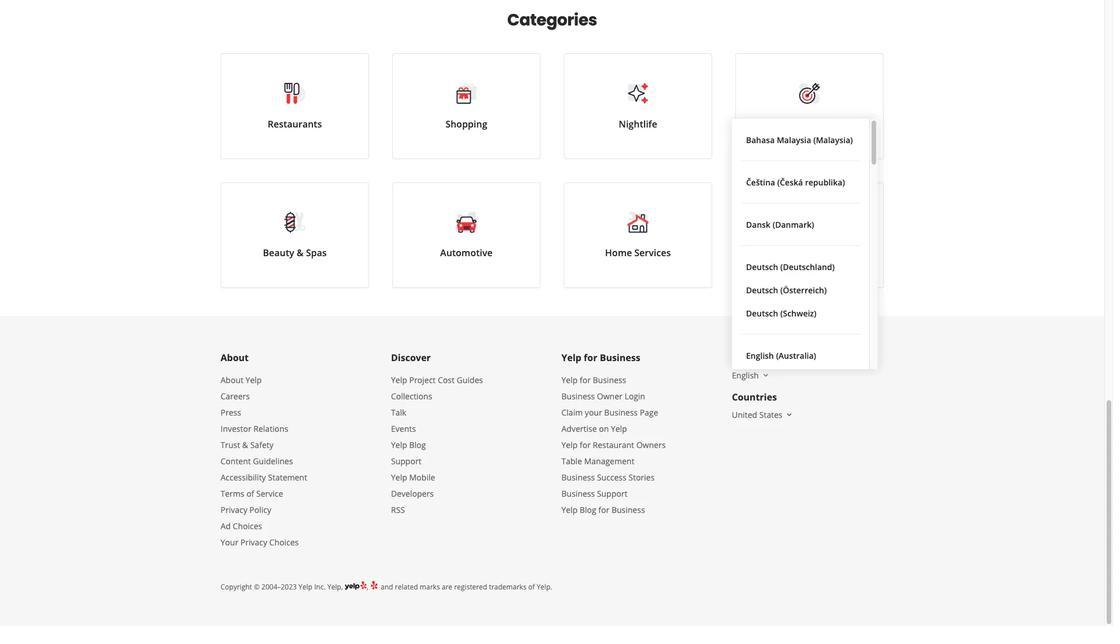 Task type: describe. For each thing, give the bounding box(es) containing it.
discover
[[391, 351, 431, 364]]

yelp project cost guides collections talk events yelp blog support yelp mobile developers rss
[[391, 374, 483, 515]]

yelp for business link
[[562, 374, 626, 385]]

your privacy choices link
[[221, 537, 299, 548]]

2004–2023
[[262, 582, 297, 592]]

(deutschland)
[[780, 261, 835, 272]]

business down owner at bottom
[[604, 407, 638, 418]]

yelp mobile link
[[391, 472, 435, 483]]

developers
[[391, 488, 434, 499]]

your
[[221, 537, 238, 548]]

,
[[367, 582, 370, 592]]

english (australia)
[[746, 350, 816, 361]]

home services
[[605, 247, 671, 259]]

for down "business support" link
[[599, 504, 610, 515]]

shopping link
[[392, 53, 541, 159]]

content
[[221, 456, 251, 467]]

united states
[[732, 409, 783, 420]]

your
[[585, 407, 602, 418]]

beauty & spas link
[[221, 182, 369, 288]]

yelp down "business support" link
[[562, 504, 578, 515]]

blog inside the yelp project cost guides collections talk events yelp blog support yelp mobile developers rss
[[409, 439, 426, 450]]

support inside yelp for business business owner login claim your business page advertise on yelp yelp for restaurant owners table management business success stories business support yelp blog for business
[[597, 488, 628, 499]]

yelp.
[[537, 582, 552, 592]]

deutsch (österreich)
[[746, 285, 827, 296]]

for down advertise
[[580, 439, 591, 450]]

about yelp link
[[221, 374, 262, 385]]

table management link
[[562, 456, 635, 467]]

deutsch (schweiz) button
[[741, 302, 860, 325]]

states
[[759, 409, 783, 420]]

and
[[381, 582, 393, 592]]

languages
[[732, 351, 781, 364]]

bahasa malaysia (malaysia)
[[746, 134, 853, 145]]

nightlife
[[619, 118, 657, 130]]

mobile
[[409, 472, 435, 483]]

yelp logo image
[[345, 581, 367, 592]]

careers
[[221, 391, 250, 402]]

are
[[442, 582, 452, 592]]

0 vertical spatial choices
[[233, 521, 262, 532]]

čeština
[[746, 177, 775, 188]]

1 vertical spatial choices
[[269, 537, 299, 548]]

restaurant
[[593, 439, 634, 450]]

of inside about yelp careers press investor relations trust & safety content guidelines accessibility statement terms of service privacy policy ad choices your privacy choices
[[247, 488, 254, 499]]

collections
[[391, 391, 432, 402]]

čeština (česká republika) button
[[741, 171, 860, 194]]

yelp up "table"
[[562, 439, 578, 450]]

claim your business page link
[[562, 407, 658, 418]]

rss
[[391, 504, 405, 515]]

yelp blog for business link
[[562, 504, 645, 515]]

relations
[[254, 423, 288, 434]]

yelp,
[[327, 582, 343, 592]]

about for about yelp careers press investor relations trust & safety content guidelines accessibility statement terms of service privacy policy ad choices your privacy choices
[[221, 374, 243, 385]]

related
[[395, 582, 418, 592]]

owner
[[597, 391, 623, 402]]

yelp left inc.
[[299, 582, 312, 592]]

terms of service link
[[221, 488, 283, 499]]

deutsch (deutschland) button
[[741, 255, 860, 278]]

trademarks
[[489, 582, 527, 592]]

privacy policy link
[[221, 504, 271, 515]]

1 vertical spatial of
[[528, 582, 535, 592]]

deutsch for deutsch (deutschland)
[[746, 261, 778, 272]]

home
[[605, 247, 632, 259]]

advertise on yelp link
[[562, 423, 627, 434]]

yelp for business business owner login claim your business page advertise on yelp yelp for restaurant owners table management business success stories business support yelp blog for business
[[562, 374, 666, 515]]

terms
[[221, 488, 244, 499]]

stories
[[629, 472, 655, 483]]

support link
[[391, 456, 422, 467]]

business down stories
[[612, 504, 645, 515]]

guidelines
[[253, 456, 293, 467]]

developers link
[[391, 488, 434, 499]]

copyright © 2004–2023 yelp inc. yelp,
[[221, 582, 343, 592]]

english button
[[732, 370, 771, 381]]

accessibility
[[221, 472, 266, 483]]

active life
[[787, 118, 833, 130]]

(australia)
[[776, 350, 816, 361]]

rss link
[[391, 504, 405, 515]]

dansk (danmark) button
[[741, 213, 860, 236]]

čeština (česká republika)
[[746, 177, 845, 188]]

categories
[[507, 8, 597, 31]]

restaurants
[[268, 118, 322, 130]]

united
[[732, 409, 757, 420]]

investor
[[221, 423, 251, 434]]

1 vertical spatial privacy
[[240, 537, 267, 548]]

(danmark)
[[772, 219, 814, 230]]

yelp for business
[[562, 351, 640, 364]]

cost
[[438, 374, 455, 385]]

yelp down events link at the bottom of the page
[[391, 439, 407, 450]]



Task type: vqa. For each thing, say whether or not it's contained in the screenshot.
left Keys & Locksmiths
no



Task type: locate. For each thing, give the bounding box(es) containing it.
of up privacy policy link
[[247, 488, 254, 499]]

©
[[254, 582, 260, 592]]

1 deutsch from the top
[[746, 261, 778, 272]]

deutsch for deutsch (österreich)
[[746, 285, 778, 296]]

yelp up yelp for business link
[[562, 351, 582, 364]]

0 horizontal spatial of
[[247, 488, 254, 499]]

2 about from the top
[[221, 374, 243, 385]]

1 vertical spatial &
[[242, 439, 248, 450]]

table
[[562, 456, 582, 467]]

project
[[409, 374, 436, 385]]

yelp for restaurant owners link
[[562, 439, 666, 450]]

deutsch (österreich) button
[[741, 278, 860, 302]]

automotive
[[440, 247, 493, 259]]

deutsch for deutsch (schweiz)
[[746, 308, 778, 319]]

& inside beauty & spas link
[[297, 247, 304, 259]]

yelp up the careers link
[[246, 374, 262, 385]]

0 vertical spatial deutsch
[[746, 261, 778, 272]]

deutsch (schweiz)
[[746, 308, 816, 319]]

choices down policy
[[269, 537, 299, 548]]

claim
[[562, 407, 583, 418]]

about inside about yelp careers press investor relations trust & safety content guidelines accessibility statement terms of service privacy policy ad choices your privacy choices
[[221, 374, 243, 385]]

& inside about yelp careers press investor relations trust & safety content guidelines accessibility statement terms of service privacy policy ad choices your privacy choices
[[242, 439, 248, 450]]

english for english
[[732, 370, 759, 381]]

yelp
[[562, 351, 582, 364], [246, 374, 262, 385], [391, 374, 407, 385], [562, 374, 578, 385], [611, 423, 627, 434], [391, 439, 407, 450], [562, 439, 578, 450], [391, 472, 407, 483], [562, 504, 578, 515], [299, 582, 312, 592]]

dansk (danmark)
[[746, 219, 814, 230]]

countries
[[732, 391, 777, 403]]

(schweiz)
[[780, 308, 816, 319]]

beauty & spas
[[263, 247, 327, 259]]

united states button
[[732, 409, 794, 420]]

trust
[[221, 439, 240, 450]]

accessibility statement link
[[221, 472, 307, 483]]

restaurants link
[[221, 53, 369, 159]]

english left 16 chevron down v2 icon
[[732, 370, 759, 381]]

16 chevron down v2 image
[[785, 410, 794, 420]]

beauty
[[263, 247, 294, 259]]

business up yelp blog for business link at the bottom of page
[[562, 488, 595, 499]]

choices down privacy policy link
[[233, 521, 262, 532]]

0 vertical spatial blog
[[409, 439, 426, 450]]

privacy down terms
[[221, 504, 247, 515]]

automotive link
[[392, 182, 541, 288]]

business up claim
[[562, 391, 595, 402]]

english for english (australia)
[[746, 350, 774, 361]]

life
[[816, 118, 833, 130]]

support down success
[[597, 488, 628, 499]]

bahasa
[[746, 134, 775, 145]]

nightlife link
[[564, 53, 712, 159]]

blog
[[409, 439, 426, 450], [580, 504, 596, 515]]

0 vertical spatial privacy
[[221, 504, 247, 515]]

business down "table"
[[562, 472, 595, 483]]

republika)
[[805, 177, 845, 188]]

bahasa malaysia (malaysia) button
[[741, 128, 860, 151]]

yelp right on
[[611, 423, 627, 434]]

1 about from the top
[[221, 351, 249, 364]]

2 deutsch from the top
[[746, 285, 778, 296]]

service
[[256, 488, 283, 499]]

and related marks are registered trademarks of yelp.
[[379, 582, 552, 592]]

active life link
[[736, 53, 884, 159]]

events
[[391, 423, 416, 434]]

of left the yelp.
[[528, 582, 535, 592]]

yelp up claim
[[562, 374, 578, 385]]

deutsch down the deutsch (österreich)
[[746, 308, 778, 319]]

support down yelp blog link at the left bottom
[[391, 456, 422, 467]]

1 vertical spatial english
[[732, 370, 759, 381]]

0 vertical spatial support
[[391, 456, 422, 467]]

& right trust
[[242, 439, 248, 450]]

business owner login link
[[562, 391, 645, 402]]

active
[[787, 118, 814, 130]]

english up 16 chevron down v2 icon
[[746, 350, 774, 361]]

policy
[[250, 504, 271, 515]]

careers link
[[221, 391, 250, 402]]

yelp inside about yelp careers press investor relations trust & safety content guidelines accessibility statement terms of service privacy policy ad choices your privacy choices
[[246, 374, 262, 385]]

talk
[[391, 407, 406, 418]]

business support link
[[562, 488, 628, 499]]

deutsch up the deutsch (schweiz)
[[746, 285, 778, 296]]

business
[[600, 351, 640, 364], [593, 374, 626, 385], [562, 391, 595, 402], [604, 407, 638, 418], [562, 472, 595, 483], [562, 488, 595, 499], [612, 504, 645, 515]]

guides
[[457, 374, 483, 385]]

malaysia
[[777, 134, 811, 145]]

0 horizontal spatial support
[[391, 456, 422, 467]]

on
[[599, 423, 609, 434]]

category navigation section navigation
[[209, 0, 896, 316]]

0 vertical spatial about
[[221, 351, 249, 364]]

1 vertical spatial about
[[221, 374, 243, 385]]

registered
[[454, 582, 487, 592]]

page
[[640, 407, 658, 418]]

1 horizontal spatial support
[[597, 488, 628, 499]]

english inside button
[[746, 350, 774, 361]]

1 horizontal spatial choices
[[269, 537, 299, 548]]

dansk
[[746, 219, 770, 230]]

business up owner at bottom
[[593, 374, 626, 385]]

advertise
[[562, 423, 597, 434]]

safety
[[250, 439, 274, 450]]

copyright
[[221, 582, 252, 592]]

privacy down "ad choices" link
[[240, 537, 267, 548]]

1 vertical spatial blog
[[580, 504, 596, 515]]

services
[[635, 247, 671, 259]]

events link
[[391, 423, 416, 434]]

blog up 'support' link
[[409, 439, 426, 450]]

about for about
[[221, 351, 249, 364]]

0 vertical spatial of
[[247, 488, 254, 499]]

about yelp careers press investor relations trust & safety content guidelines accessibility statement terms of service privacy policy ad choices your privacy choices
[[221, 374, 307, 548]]

about
[[221, 351, 249, 364], [221, 374, 243, 385]]

business up yelp for business link
[[600, 351, 640, 364]]

(česká
[[777, 177, 803, 188]]

ad choices link
[[221, 521, 262, 532]]

yelp burst image
[[370, 581, 379, 590]]

support inside the yelp project cost guides collections talk events yelp blog support yelp mobile developers rss
[[391, 456, 422, 467]]

& left the "spas" at the left
[[297, 247, 304, 259]]

deutsch up the deutsch (österreich)
[[746, 261, 778, 272]]

0 horizontal spatial choices
[[233, 521, 262, 532]]

press link
[[221, 407, 241, 418]]

0 horizontal spatial &
[[242, 439, 248, 450]]

yelp down 'support' link
[[391, 472, 407, 483]]

0 horizontal spatial blog
[[409, 439, 426, 450]]

blog down "business support" link
[[580, 504, 596, 515]]

talk link
[[391, 407, 406, 418]]

yelp blog link
[[391, 439, 426, 450]]

1 horizontal spatial of
[[528, 582, 535, 592]]

2 vertical spatial deutsch
[[746, 308, 778, 319]]

1 vertical spatial deutsch
[[746, 285, 778, 296]]

marks
[[420, 582, 440, 592]]

16 chevron down v2 image
[[761, 371, 771, 380]]

press
[[221, 407, 241, 418]]

0 vertical spatial english
[[746, 350, 774, 361]]

deutsch (deutschland)
[[746, 261, 835, 272]]

yelp up collections
[[391, 374, 407, 385]]

about up the careers link
[[221, 374, 243, 385]]

1 vertical spatial support
[[597, 488, 628, 499]]

for up business owner login link
[[580, 374, 591, 385]]

home services link
[[564, 182, 712, 288]]

3 deutsch from the top
[[746, 308, 778, 319]]

1 horizontal spatial blog
[[580, 504, 596, 515]]

about up about yelp link on the left bottom of page
[[221, 351, 249, 364]]

(österreich)
[[780, 285, 827, 296]]

0 vertical spatial &
[[297, 247, 304, 259]]

ad
[[221, 521, 231, 532]]

of
[[247, 488, 254, 499], [528, 582, 535, 592]]

collections link
[[391, 391, 432, 402]]

&
[[297, 247, 304, 259], [242, 439, 248, 450]]

blog inside yelp for business business owner login claim your business page advertise on yelp yelp for restaurant owners table management business success stories business support yelp blog for business
[[580, 504, 596, 515]]

english (australia) button
[[741, 344, 860, 367]]

privacy
[[221, 504, 247, 515], [240, 537, 267, 548]]

success
[[597, 472, 627, 483]]

(malaysia)
[[813, 134, 853, 145]]

inc.
[[314, 582, 326, 592]]

1 horizontal spatial &
[[297, 247, 304, 259]]

shopping
[[446, 118, 487, 130]]

for up yelp for business link
[[584, 351, 597, 364]]



